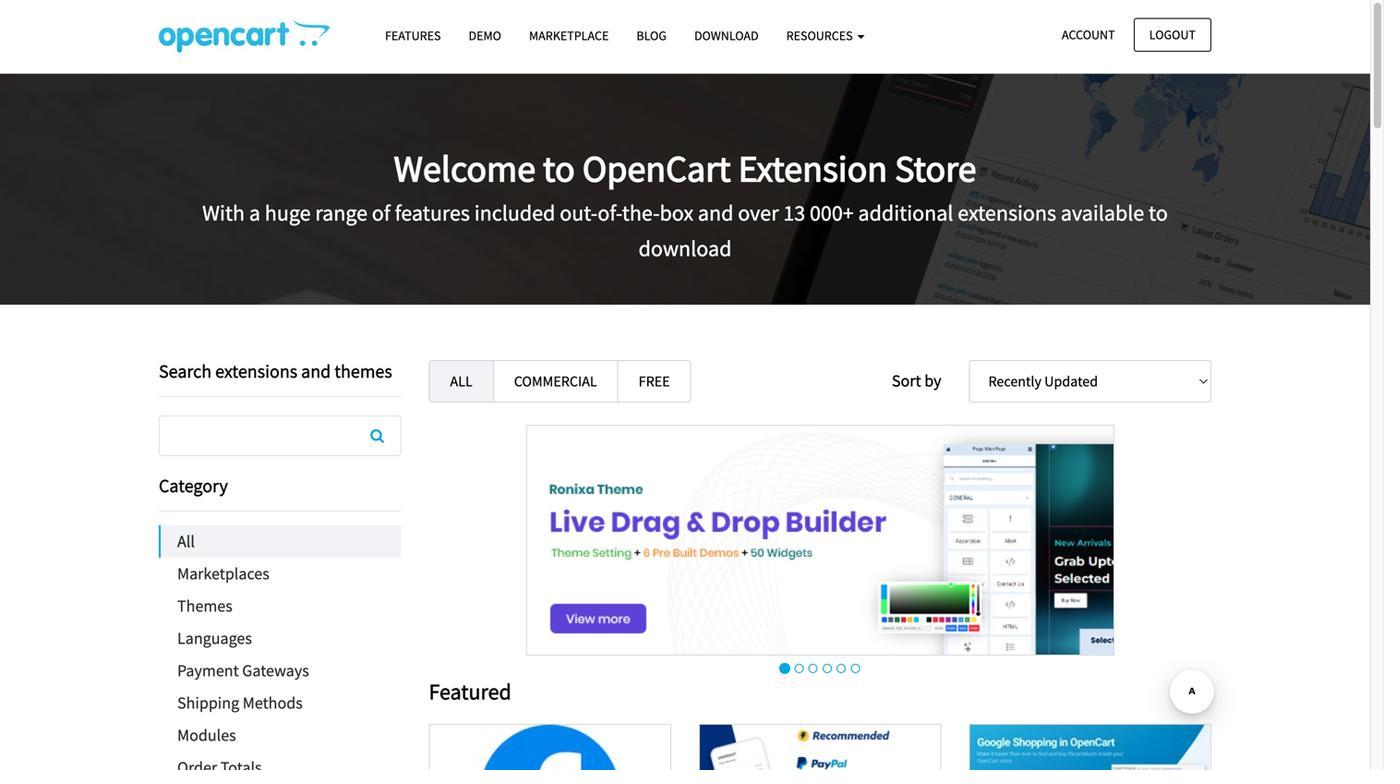 Task type: vqa. For each thing, say whether or not it's contained in the screenshot.
opencart
yes



Task type: describe. For each thing, give the bounding box(es) containing it.
the-
[[622, 199, 660, 227]]

store
[[895, 145, 977, 192]]

modules link
[[159, 720, 401, 752]]

marketplaces link
[[159, 558, 401, 590]]

free link
[[618, 360, 692, 403]]

all for commercial
[[450, 372, 473, 391]]

opencart
[[583, 145, 731, 192]]

logout
[[1150, 26, 1196, 43]]

payment gateways
[[177, 661, 309, 681]]

of-
[[598, 199, 622, 227]]

opencart extensions image
[[159, 19, 330, 53]]

0 horizontal spatial extensions
[[215, 360, 298, 383]]

themes link
[[159, 590, 401, 623]]

blog link
[[623, 19, 681, 52]]

resources link
[[773, 19, 879, 52]]

download
[[695, 27, 759, 44]]

1 vertical spatial to
[[1149, 199, 1169, 227]]

themes
[[177, 596, 233, 617]]

available
[[1061, 199, 1145, 227]]

google shopping for opencart image
[[971, 725, 1211, 771]]

shipping
[[177, 693, 239, 714]]

additional
[[859, 199, 954, 227]]

demo link
[[455, 19, 516, 52]]

by
[[925, 370, 942, 391]]

all link for commercial
[[429, 360, 494, 403]]

logout link
[[1134, 18, 1212, 52]]

commercial
[[514, 372, 597, 391]]

out-
[[560, 199, 598, 227]]

languages
[[177, 628, 252, 649]]

000+
[[810, 199, 854, 227]]

gateways
[[242, 661, 309, 681]]

facebook for opencart image
[[430, 725, 671, 771]]

modules
[[177, 725, 236, 746]]

free
[[639, 372, 670, 391]]

1 vertical spatial and
[[301, 360, 331, 383]]

included
[[475, 199, 556, 227]]

welcome
[[394, 145, 536, 192]]

methods
[[243, 693, 303, 714]]

of
[[372, 199, 391, 227]]

all for marketplaces
[[177, 531, 195, 552]]

0 vertical spatial to
[[543, 145, 575, 192]]

sort
[[892, 370, 922, 391]]

marketplace link
[[516, 19, 623, 52]]

download
[[639, 235, 732, 262]]

commercial link
[[493, 360, 619, 403]]



Task type: locate. For each thing, give the bounding box(es) containing it.
1 horizontal spatial extensions
[[958, 199, 1057, 227]]

sort by
[[892, 370, 942, 391]]

and inside welcome to opencart extension store with a huge range of features included out-of-the-box and over 13 000+ additional extensions available to download
[[698, 199, 734, 227]]

0 vertical spatial all link
[[429, 360, 494, 403]]

shipping methods
[[177, 693, 303, 714]]

13
[[784, 199, 806, 227]]

0 vertical spatial and
[[698, 199, 734, 227]]

0 horizontal spatial and
[[301, 360, 331, 383]]

to right available
[[1149, 199, 1169, 227]]

a
[[249, 199, 261, 227]]

welcome to opencart extension store with a huge range of features included out-of-the-box and over 13 000+ additional extensions available to download
[[202, 145, 1169, 262]]

extensions right search
[[215, 360, 298, 383]]

payment gateways link
[[159, 655, 401, 687]]

1 vertical spatial all link
[[161, 526, 401, 558]]

category
[[159, 474, 228, 498]]

download link
[[681, 19, 773, 52]]

paypal checkout integration image
[[701, 725, 941, 771]]

all
[[450, 372, 473, 391], [177, 531, 195, 552]]

1 horizontal spatial all
[[450, 372, 473, 391]]

0 horizontal spatial all link
[[161, 526, 401, 558]]

0 vertical spatial extensions
[[958, 199, 1057, 227]]

features
[[395, 199, 470, 227]]

account link
[[1047, 18, 1131, 52]]

to up out- at the top left of the page
[[543, 145, 575, 192]]

resources
[[787, 27, 856, 44]]

shipping methods link
[[159, 687, 401, 720]]

search extensions and themes
[[159, 360, 392, 383]]

featured
[[429, 678, 512, 706]]

themes
[[335, 360, 392, 383]]

with
[[202, 199, 245, 227]]

features
[[385, 27, 441, 44]]

account
[[1063, 26, 1116, 43]]

marketplaces
[[177, 564, 270, 584]]

1 horizontal spatial to
[[1149, 199, 1169, 227]]

search
[[159, 360, 212, 383]]

1 vertical spatial all
[[177, 531, 195, 552]]

payment
[[177, 661, 239, 681]]

1 horizontal spatial and
[[698, 199, 734, 227]]

marketplace
[[529, 27, 609, 44]]

all link for marketplaces
[[161, 526, 401, 558]]

range
[[315, 199, 368, 227]]

None text field
[[160, 417, 401, 455]]

to
[[543, 145, 575, 192], [1149, 199, 1169, 227]]

demo
[[469, 27, 502, 44]]

1 horizontal spatial all link
[[429, 360, 494, 403]]

extensions inside welcome to opencart extension store with a huge range of features included out-of-the-box and over 13 000+ additional extensions available to download
[[958, 199, 1057, 227]]

0 vertical spatial all
[[450, 372, 473, 391]]

1 vertical spatial extensions
[[215, 360, 298, 383]]

0 horizontal spatial to
[[543, 145, 575, 192]]

and
[[698, 199, 734, 227], [301, 360, 331, 383]]

0 horizontal spatial all
[[177, 531, 195, 552]]

extensions
[[958, 199, 1057, 227], [215, 360, 298, 383]]

huge
[[265, 199, 311, 227]]

extensions down store
[[958, 199, 1057, 227]]

and left themes
[[301, 360, 331, 383]]

box
[[660, 199, 694, 227]]

all link
[[429, 360, 494, 403], [161, 526, 401, 558]]

extension
[[739, 145, 888, 192]]

ronixa opencart theme builder image
[[526, 425, 1115, 656]]

blog
[[637, 27, 667, 44]]

and right box at the top of page
[[698, 199, 734, 227]]

languages link
[[159, 623, 401, 655]]

over
[[738, 199, 779, 227]]

features link
[[371, 19, 455, 52]]

search image
[[371, 429, 384, 443]]



